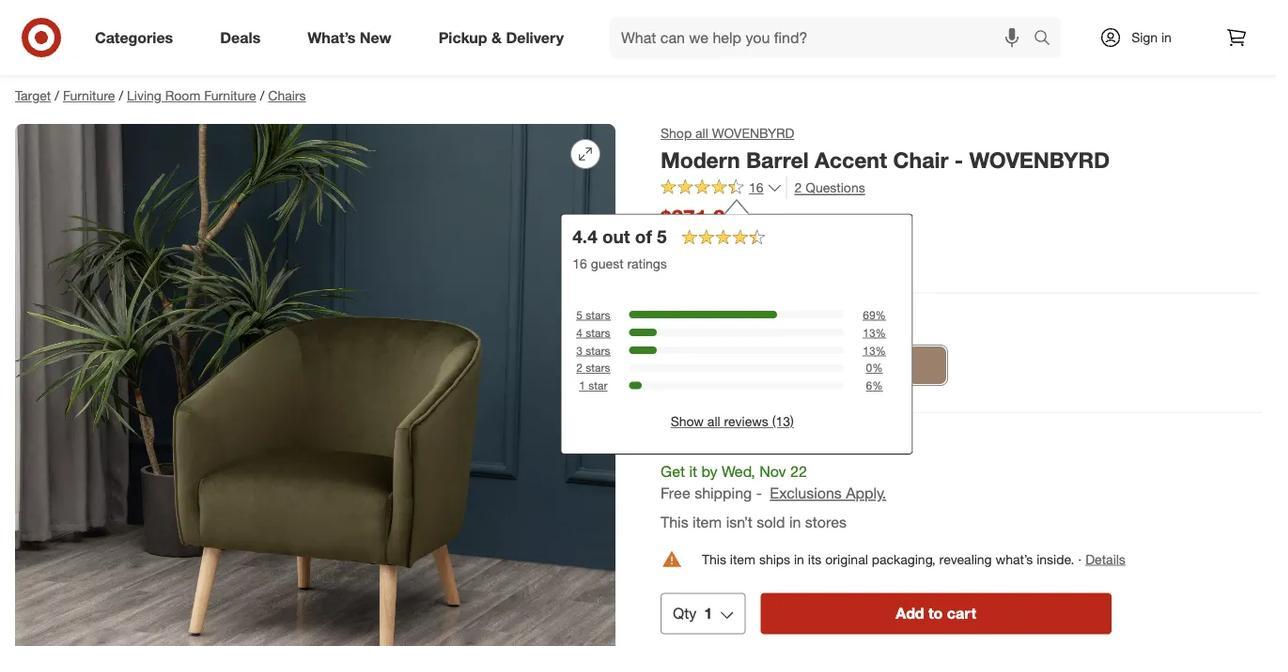 Task type: locate. For each thing, give the bounding box(es) containing it.
this for this item isn't sold in stores
[[661, 513, 689, 532]]

3
[[576, 343, 583, 357]]

0 horizontal spatial 16
[[573, 255, 587, 272]]

color
[[661, 314, 697, 332]]

13 % up '0 %'
[[863, 343, 886, 357]]

0 vertical spatial all
[[696, 125, 708, 141]]

1 vertical spatial 13 %
[[863, 343, 886, 357]]

all inside show all reviews (13) 'button'
[[708, 414, 720, 430]]

1 / from the left
[[55, 87, 59, 104]]

stars up star
[[586, 361, 610, 375]]

% inside $271.99 reg $319.99 sale save $ 48.00 ( 15 % when purchased online
[[770, 236, 781, 250]]

0 vertical spatial 13
[[863, 326, 876, 340]]

2 down 3
[[576, 361, 583, 375]]

furniture right room on the left of the page
[[204, 87, 256, 104]]

1 vertical spatial 13
[[863, 343, 876, 357]]

% down '0 %'
[[872, 379, 883, 393]]

cart
[[947, 605, 977, 623]]

2 vertical spatial in
[[794, 551, 804, 568]]

0 vertical spatial 16
[[749, 180, 764, 196]]

this for this item ships in its original packaging, revealing what's inside. · details
[[702, 551, 726, 568]]

in right sold
[[789, 513, 801, 532]]

1 horizontal spatial -
[[955, 147, 964, 173]]

0
[[866, 361, 872, 375]]

1 vertical spatial to
[[929, 605, 943, 623]]

location
[[796, 435, 843, 452]]

when
[[661, 255, 695, 272]]

1 horizontal spatial /
[[119, 87, 123, 104]]

what's new
[[308, 28, 392, 47]]

qty 1
[[673, 605, 713, 623]]

1 horizontal spatial to
[[929, 605, 943, 623]]

1 vertical spatial this
[[702, 551, 726, 568]]

modern
[[661, 147, 740, 173]]

16 down 4.4
[[573, 255, 587, 272]]

shop
[[661, 125, 692, 141]]

1 horizontal spatial this
[[702, 551, 726, 568]]

13 % for 4 stars
[[863, 326, 886, 340]]

1 left star
[[579, 379, 585, 393]]

1 horizontal spatial 16
[[749, 180, 764, 196]]

pickup
[[439, 28, 487, 47]]

13 % down 69 %
[[863, 326, 886, 340]]

1 vertical spatial all
[[708, 414, 720, 430]]

inside.
[[1037, 551, 1075, 568]]

2
[[795, 180, 802, 196], [576, 361, 583, 375]]

/ right target link
[[55, 87, 59, 104]]

16 guest ratings
[[573, 255, 667, 272]]

1 vertical spatial 16
[[573, 255, 587, 272]]

sign
[[1132, 29, 1158, 46]]

0 vertical spatial 2
[[795, 180, 802, 196]]

/ left chairs link
[[260, 87, 264, 104]]

0 horizontal spatial item
[[693, 513, 722, 532]]

2 down barrel
[[795, 180, 802, 196]]

deals
[[220, 28, 261, 47]]

2 stars from the top
[[586, 326, 610, 340]]

ship to 75043
[[661, 434, 757, 452]]

- inside shop all wovenbyrd modern barrel accent chair - wovenbyrd
[[955, 147, 964, 173]]

-
[[955, 147, 964, 173], [756, 484, 762, 503]]

to
[[697, 434, 711, 452], [929, 605, 943, 623]]

modern barrel accent chair - wovenbyrd, 1 of 16 image
[[15, 124, 616, 647]]

16 link
[[661, 177, 782, 200]]

free
[[661, 484, 691, 503]]

% for 3 stars
[[876, 343, 886, 357]]

1 horizontal spatial 5
[[657, 226, 667, 248]]

star
[[589, 379, 608, 393]]

packaging,
[[872, 551, 936, 568]]

out
[[602, 226, 630, 248]]

5
[[657, 226, 667, 248], [576, 308, 583, 322]]

2 stars
[[576, 361, 610, 375]]

(
[[754, 236, 758, 250]]

cream faux shearling image
[[859, 346, 899, 385]]

13 down the 69
[[863, 326, 876, 340]]

what's
[[996, 551, 1033, 568]]

4.4 out of 5
[[573, 226, 667, 248]]

0 vertical spatial in
[[1162, 29, 1172, 46]]

3 / from the left
[[260, 87, 264, 104]]

cream image
[[664, 346, 703, 385]]

stars
[[586, 308, 610, 322], [586, 326, 610, 340], [586, 343, 610, 357], [586, 361, 610, 375]]

questions
[[806, 180, 865, 196]]

to inside button
[[929, 605, 943, 623]]

0 horizontal spatial this
[[661, 513, 689, 532]]

stars down the 5 stars
[[586, 326, 610, 340]]

% right (
[[770, 236, 781, 250]]

0 vertical spatial this
[[661, 513, 689, 532]]

2 13 % from the top
[[863, 343, 886, 357]]

13
[[863, 326, 876, 340], [863, 343, 876, 357]]

1 vertical spatial 1
[[704, 605, 713, 623]]

1 13 from the top
[[863, 326, 876, 340]]

guest
[[591, 255, 624, 272]]

item left ships
[[730, 551, 756, 568]]

this
[[661, 513, 689, 532], [702, 551, 726, 568]]

room
[[165, 87, 200, 104]]

13 %
[[863, 326, 886, 340], [863, 343, 886, 357]]

0 vertical spatial wovenbyrd
[[712, 125, 795, 141]]

5 stars
[[576, 308, 610, 322]]

0 horizontal spatial wovenbyrd
[[712, 125, 795, 141]]

2 13 from the top
[[863, 343, 876, 357]]

furniture left living
[[63, 87, 115, 104]]

all
[[696, 125, 708, 141], [708, 414, 720, 430]]

categories link
[[79, 17, 197, 58]]

what's new link
[[292, 17, 415, 58]]

in
[[1162, 29, 1172, 46], [789, 513, 801, 532], [794, 551, 804, 568]]

all right shop
[[696, 125, 708, 141]]

2 horizontal spatial /
[[260, 87, 264, 104]]

0 horizontal spatial furniture
[[63, 87, 115, 104]]

1 horizontal spatial wovenbyrd
[[970, 147, 1110, 173]]

pickup & delivery link
[[423, 17, 587, 58]]

to down show
[[697, 434, 711, 452]]

·
[[1078, 551, 1082, 568]]

1 star
[[579, 379, 608, 393]]

0 vertical spatial 1
[[579, 379, 585, 393]]

1 stars from the top
[[586, 308, 610, 322]]

/ left living
[[119, 87, 123, 104]]

% down 69 %
[[876, 326, 886, 340]]

3 stars from the top
[[586, 343, 610, 357]]

1 13 % from the top
[[863, 326, 886, 340]]

5 right of
[[657, 226, 667, 248]]

item left the isn't
[[693, 513, 722, 532]]

to right add
[[929, 605, 943, 623]]

4
[[576, 326, 583, 340]]

furniture
[[63, 87, 115, 104], [204, 87, 256, 104]]

this down free on the bottom right of page
[[661, 513, 689, 532]]

details link
[[1086, 551, 1126, 568]]

- inside get it by wed, nov 22 free shipping - exclusions apply.
[[756, 484, 762, 503]]

4 stars
[[576, 326, 610, 340]]

ship
[[661, 434, 692, 452]]

0 vertical spatial item
[[693, 513, 722, 532]]

$271.99 reg $319.99 sale save $ 48.00 ( 15 % when purchased online
[[661, 204, 800, 272]]

/
[[55, 87, 59, 104], [119, 87, 123, 104], [260, 87, 264, 104]]

1 horizontal spatial item
[[730, 551, 756, 568]]

0 horizontal spatial to
[[697, 434, 711, 452]]

add
[[896, 605, 924, 623]]

this item ships in its original packaging, revealing what's inside. · details
[[702, 551, 1126, 568]]

% up '0 %'
[[876, 343, 886, 357]]

sign in link
[[1084, 17, 1201, 58]]

1 horizontal spatial furniture
[[204, 87, 256, 104]]

0 horizontal spatial 1
[[579, 379, 585, 393]]

0 vertical spatial -
[[955, 147, 964, 173]]

target / furniture / living room furniture / chairs
[[15, 87, 306, 104]]

1 vertical spatial -
[[756, 484, 762, 503]]

%
[[770, 236, 781, 250], [876, 308, 886, 322], [876, 326, 886, 340], [876, 343, 886, 357], [872, 361, 883, 375], [872, 379, 883, 393]]

5 up 4
[[576, 308, 583, 322]]

in left its
[[794, 551, 804, 568]]

- right chair
[[955, 147, 964, 173]]

stars down the 4 stars
[[586, 343, 610, 357]]

1 horizontal spatial 2
[[795, 180, 802, 196]]

13 up 0
[[863, 343, 876, 357]]

advertisement region
[[0, 23, 1276, 68]]

% up 6 %
[[872, 361, 883, 375]]

green
[[745, 314, 788, 332]]

1 vertical spatial 2
[[576, 361, 583, 375]]

16 for 16 guest ratings
[[573, 255, 587, 272]]

to for add
[[929, 605, 943, 623]]

- down nov at the right of the page
[[756, 484, 762, 503]]

1 vertical spatial 5
[[576, 308, 583, 322]]

of
[[635, 226, 652, 248]]

0 vertical spatial 5
[[657, 226, 667, 248]]

shipping
[[695, 484, 752, 503]]

all up ship to 75043
[[708, 414, 720, 430]]

4 stars from the top
[[586, 361, 610, 375]]

exclusions
[[770, 484, 842, 503]]

&
[[492, 28, 502, 47]]

all inside shop all wovenbyrd modern barrel accent chair - wovenbyrd
[[696, 125, 708, 141]]

16
[[749, 180, 764, 196], [573, 255, 587, 272]]

by
[[702, 463, 718, 481]]

4.4
[[573, 226, 597, 248]]

apply.
[[846, 484, 886, 503]]

0 horizontal spatial -
[[756, 484, 762, 503]]

sage
[[705, 314, 741, 332]]

stars for 2 stars
[[586, 361, 610, 375]]

1 vertical spatial item
[[730, 551, 756, 568]]

item
[[693, 513, 722, 532], [730, 551, 756, 568]]

% up cream faux shearling 'icon'
[[876, 308, 886, 322]]

this down the isn't
[[702, 551, 726, 568]]

in right sign
[[1162, 29, 1172, 46]]

0 vertical spatial to
[[697, 434, 711, 452]]

2 for 2 stars
[[576, 361, 583, 375]]

original
[[825, 551, 868, 568]]

1 right qty
[[704, 605, 713, 623]]

1 vertical spatial wovenbyrd
[[970, 147, 1110, 173]]

69 %
[[863, 308, 886, 322]]

stars up the 4 stars
[[586, 308, 610, 322]]

0 vertical spatial 13 %
[[863, 326, 886, 340]]

0 horizontal spatial 2
[[576, 361, 583, 375]]

16 up reg
[[749, 180, 764, 196]]

48.00
[[723, 236, 751, 250]]

0 horizontal spatial /
[[55, 87, 59, 104]]



Task type: vqa. For each thing, say whether or not it's contained in the screenshot.
2
yes



Task type: describe. For each thing, give the bounding box(es) containing it.
13 for 4 stars
[[863, 326, 876, 340]]

$
[[718, 236, 723, 250]]

nov
[[760, 463, 786, 481]]

sage green image
[[761, 346, 801, 385]]

1 vertical spatial in
[[789, 513, 801, 532]]

save
[[691, 236, 714, 250]]

barrel
[[746, 147, 809, 173]]

light brown velvet image
[[908, 346, 947, 385]]

what's
[[308, 28, 356, 47]]

get
[[661, 463, 685, 481]]

show all reviews (13) button
[[671, 413, 794, 431]]

exclusions apply. link
[[770, 484, 886, 503]]

% for 5 stars
[[876, 308, 886, 322]]

0 horizontal spatial 5
[[576, 308, 583, 322]]

$271.99
[[661, 204, 737, 231]]

stars for 5 stars
[[586, 308, 610, 322]]

heathered gray image
[[712, 346, 752, 385]]

item for ships
[[730, 551, 756, 568]]

details
[[1086, 551, 1126, 568]]

purchased
[[699, 255, 761, 272]]

its
[[808, 551, 822, 568]]

pickup & delivery
[[439, 28, 564, 47]]

categories
[[95, 28, 173, 47]]

chairs link
[[268, 87, 306, 104]]

accent
[[815, 147, 887, 173]]

1 horizontal spatial 1
[[704, 605, 713, 623]]

2 furniture from the left
[[204, 87, 256, 104]]

% for 2 stars
[[872, 361, 883, 375]]

delivery
[[506, 28, 564, 47]]

75043
[[715, 434, 757, 452]]

chairs
[[268, 87, 306, 104]]

stores
[[805, 513, 847, 532]]

69
[[863, 308, 876, 322]]

% for 4 stars
[[876, 326, 886, 340]]

13 % for 3 stars
[[863, 343, 886, 357]]

0 %
[[866, 361, 883, 375]]

$319.99
[[760, 214, 800, 228]]

13 for 3 stars
[[863, 343, 876, 357]]

get it by wed, nov 22 free shipping - exclusions apply.
[[661, 463, 886, 503]]

add to cart button
[[761, 594, 1112, 635]]

2 questions link
[[786, 177, 865, 199]]

sign in
[[1132, 29, 1172, 46]]

ratings
[[627, 255, 667, 272]]

stars for 4 stars
[[586, 326, 610, 340]]

furniture link
[[63, 87, 115, 104]]

6
[[866, 379, 872, 393]]

wed,
[[722, 463, 755, 481]]

isn't
[[726, 513, 753, 532]]

item for isn't
[[693, 513, 722, 532]]

22
[[790, 463, 807, 481]]

qty
[[673, 605, 697, 623]]

show all reviews (13)
[[671, 414, 794, 430]]

% for 1 star
[[872, 379, 883, 393]]

2 for 2 questions
[[795, 180, 802, 196]]

living
[[127, 87, 162, 104]]

2 / from the left
[[119, 87, 123, 104]]

revealing
[[939, 551, 992, 568]]

new
[[360, 28, 392, 47]]

sienna red image
[[810, 346, 850, 385]]

target link
[[15, 87, 51, 104]]

edit
[[769, 435, 792, 452]]

deals link
[[204, 17, 284, 58]]

living room furniture link
[[127, 87, 256, 104]]

color sage green
[[661, 314, 788, 332]]

sold
[[757, 513, 785, 532]]

What can we help you find? suggestions appear below search field
[[610, 17, 1039, 58]]

it
[[689, 463, 697, 481]]

add to cart
[[896, 605, 977, 623]]

16 for 16
[[749, 180, 764, 196]]

reviews
[[724, 414, 769, 430]]

search button
[[1025, 17, 1071, 62]]

edit location button
[[768, 433, 843, 454]]

3 stars
[[576, 343, 610, 357]]

target
[[15, 87, 51, 104]]

15
[[758, 236, 770, 250]]

this item isn't sold in stores
[[661, 513, 847, 532]]

6 %
[[866, 379, 883, 393]]

edit location
[[769, 435, 843, 452]]

(13)
[[772, 414, 794, 430]]

stars for 3 stars
[[586, 343, 610, 357]]

search
[[1025, 30, 1071, 48]]

show
[[671, 414, 704, 430]]

all for (13)
[[708, 414, 720, 430]]

online
[[765, 255, 800, 272]]

sale
[[661, 234, 688, 251]]

shop all wovenbyrd modern barrel accent chair - wovenbyrd
[[661, 125, 1110, 173]]

1 furniture from the left
[[63, 87, 115, 104]]

all for modern
[[696, 125, 708, 141]]

to for ship
[[697, 434, 711, 452]]

chair
[[893, 147, 949, 173]]



